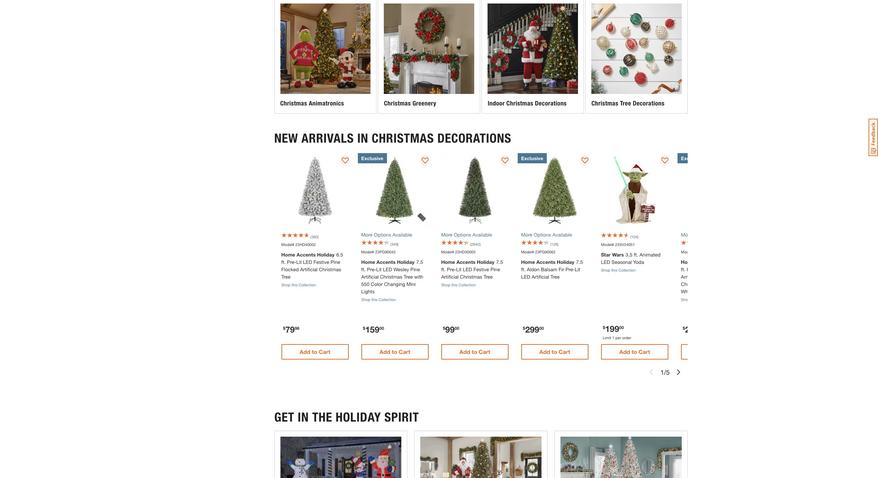 Task type: vqa. For each thing, say whether or not it's contained in the screenshot.
Cart link
no



Task type: describe. For each thing, give the bounding box(es) containing it.
00 for 199
[[620, 325, 624, 330]]

add inside $ 99 00 add to cart
[[460, 349, 471, 355]]

christmas inside the 6.5 ft. pre-lit led festive pine flocked artificial christmas tree
[[319, 267, 341, 273]]

accents for 7.5 ft. pre-lit led wesley pine artificial christmas tree with 550 color changing mini lights
[[377, 259, 396, 265]]

$ for $ 159 00
[[363, 326, 366, 331]]

380
[[312, 235, 318, 239]]

led inside 3.5 ft. animated led seasonal yoda
[[602, 259, 611, 265]]

shop for 3.5 ft. animated led seasonal yoda
[[602, 268, 611, 273]]

model# 23pg90019
[[682, 250, 716, 254]]

home accents holiday for 7.5 ft. aldon balsam fir pre-lit led artificial tree
[[522, 259, 575, 265]]

0 horizontal spatial 1
[[613, 336, 615, 340]]

199
[[606, 324, 620, 334]]

( 2640 )
[[471, 242, 481, 246]]

spirit
[[385, 410, 419, 425]]

6.5 ft. pre-lit led festive pine flocked artificial christmas tree image
[[278, 153, 352, 228]]

79
[[286, 325, 295, 335]]

holiday for 6.5 ft. pre-lit led festive pine flocked artificial christmas tree
[[317, 252, 335, 258]]

star
[[602, 252, 611, 258]]

holiday
[[336, 410, 381, 425]]

1 / 5
[[661, 369, 670, 376]]

image for christmas animatronics image inside the christmas animatronics link
[[280, 4, 371, 94]]

2640
[[472, 242, 480, 246]]

( 349 )
[[391, 242, 399, 246]]

this for 6.5 ft. pre-lit led festive pine flocked artificial christmas tree
[[292, 283, 298, 287]]

new arrivals in christmas decorations
[[274, 131, 512, 146]]

7.5 ft. pre-lit led sparkling amelia frosted pine artificial christmas tree with 600 warm white micro fairy lights image
[[678, 153, 752, 228]]

christmas inside '7.5 ft. pre-lit led festive pine artificial christmas tree'
[[460, 274, 483, 280]]

$ for $ 299
[[683, 326, 686, 331]]

festive for tree
[[474, 267, 489, 273]]

model# 22hd30005
[[442, 250, 476, 254]]

model# for model# 23sv24051
[[602, 242, 614, 247]]

tree inside 7.5 ft. pre-lit led sparkling amelia frosted pine artificial christmas tree with 600 warm white micro fairy lights
[[705, 281, 714, 287]]

tree inside 7.5 ft. pre-lit led wesley pine artificial christmas tree with 550 color changing mini lights
[[404, 274, 413, 280]]

7.5 ft. aldon balsam fir pre-lit led artificial tree image
[[518, 153, 592, 228]]

image for christmas tree decorations image
[[592, 4, 682, 94]]

the
[[312, 410, 333, 425]]

7.5 ft. pre-lit led festive pine artificial christmas tree image
[[438, 153, 512, 228]]

wars
[[613, 252, 624, 258]]

add for 299
[[540, 349, 551, 355]]

lit for 6.5 ft. pre-lit led festive pine flocked artificial christmas tree
[[297, 259, 302, 265]]

$ 99 00 add to cart
[[443, 325, 491, 355]]

in
[[357, 131, 369, 146]]

( 128 )
[[551, 242, 559, 246]]

white
[[682, 289, 694, 295]]

pre- for 6.5 ft. pre-lit led festive pine flocked artificial christmas tree
[[287, 259, 297, 265]]

( for 2640
[[471, 242, 472, 246]]

arrivals
[[302, 131, 354, 146]]

more for 7.5 ft. pre-lit led wesley pine artificial christmas tree with 550 color changing mini lights
[[362, 232, 373, 238]]

christmas greenery
[[384, 100, 437, 107]]

seasonal
[[612, 259, 632, 265]]

home for 7.5 ft. pre-lit led sparkling amelia frosted pine artificial christmas tree with 600 warm white micro fairy lights
[[682, 259, 695, 265]]

$ for $ 299 00
[[523, 326, 526, 331]]

6.5
[[337, 252, 343, 258]]

104
[[632, 235, 638, 239]]

3.5 ft. animated led seasonal yoda
[[602, 252, 661, 265]]

7.5 ft. pre-lit led wesley pine artificial christmas tree with 550 color changing mini lights
[[362, 259, 424, 295]]

model# for model# 23pg90019
[[682, 250, 694, 254]]

3 available from the left
[[553, 232, 572, 238]]

3 exclusive from the left
[[682, 155, 704, 161]]

artificial inside '7.5 ft. pre-lit led festive pine artificial christmas tree'
[[442, 274, 459, 280]]

$ 299 00
[[523, 325, 544, 335]]

in
[[298, 410, 309, 425]]

home accents holiday for 7.5 ft. pre-lit led festive pine artificial christmas tree
[[442, 259, 495, 265]]

7.5 for 7.5 ft. pre-lit led sparkling amelia frosted pine artificial christmas tree with 600 warm white micro fairy lights
[[737, 259, 743, 265]]

/
[[665, 369, 667, 376]]

tree inside '7.5 ft. pre-lit led festive pine artificial christmas tree'
[[484, 274, 493, 280]]

balsam
[[541, 267, 558, 273]]

model# for model# 23hd40002
[[282, 242, 294, 247]]

indoor christmas decorations link
[[482, 0, 584, 113]]

pre- for 7.5 ft. pre-lit led festive pine artificial christmas tree
[[447, 267, 457, 273]]

image for christmas greenery image
[[384, 4, 475, 94]]

display image for 79
[[342, 157, 349, 164]]

more options available for 7.5 ft. pre-lit led sparkling amelia frosted pine artificial christmas tree with 600 warm white micro fairy lights
[[682, 232, 732, 238]]

next slide image
[[676, 370, 682, 375]]

image for yuletide lane collection image
[[280, 437, 402, 478]]

23sv24051
[[616, 242, 635, 247]]

home accents holiday for 7.5 ft. pre-lit led wesley pine artificial christmas tree with 550 color changing mini lights
[[362, 259, 415, 265]]

amelia
[[682, 274, 696, 280]]

accents for 7.5 ft. pre-lit led festive pine artificial christmas tree
[[457, 259, 476, 265]]

christmas animatronics link
[[275, 0, 377, 113]]

$ 159 00
[[363, 325, 384, 335]]

christmas greenery link
[[379, 0, 480, 113]]

holiday for 7.5 ft. pre-lit led sparkling amelia frosted pine artificial christmas tree with 600 warm white micro fairy lights
[[717, 259, 735, 265]]

pine inside 7.5 ft. pre-lit led sparkling amelia frosted pine artificial christmas tree with 600 warm white micro fairy lights
[[716, 274, 725, 280]]

99
[[446, 325, 455, 335]]

animated
[[640, 252, 661, 258]]

shop this collection for 6.5 ft. pre-lit led festive pine flocked artificial christmas tree
[[282, 283, 316, 287]]

add to cart button for 79
[[282, 344, 349, 360]]

shop for 7.5 ft. pre-lit led sparkling amelia frosted pine artificial christmas tree with 600 warm white micro fairy lights
[[682, 297, 691, 302]]

) for ( 2640 )
[[480, 242, 481, 246]]

) for ( 104 )
[[638, 235, 639, 239]]

frosted
[[698, 274, 714, 280]]

( for 349
[[391, 242, 392, 246]]

accents for 7.5 ft. pre-lit led sparkling amelia frosted pine artificial christmas tree with 600 warm white micro fairy lights
[[697, 259, 716, 265]]

model# for model# 23pg90062
[[522, 250, 534, 254]]

$ 79 98 add to cart
[[283, 325, 331, 355]]

christmas animatronics
[[280, 100, 344, 107]]

home for 7.5 ft. aldon balsam fir pre-lit led artificial tree
[[522, 259, 535, 265]]

( for 104
[[631, 235, 632, 239]]

3 add to cart from the left
[[620, 349, 651, 355]]

christmas tree decorations link
[[586, 0, 688, 113]]

550
[[362, 281, 370, 287]]

7.5 for 7.5 ft. aldon balsam fir pre-lit led artificial tree
[[577, 259, 583, 265]]

model# for model# 22hd30005
[[442, 250, 454, 254]]

22hd30005
[[456, 250, 476, 254]]

per
[[616, 336, 622, 340]]

( 104 )
[[631, 235, 639, 239]]

more options available link for 7.5 ft. pre-lit led sparkling amelia frosted pine artificial christmas tree with 600 warm white micro fairy lights
[[682, 231, 749, 238]]

add to cart button for limit
[[602, 344, 669, 360]]

add to cart button for 99
[[442, 344, 509, 360]]

star wars
[[602, 252, 624, 258]]

this for 7.5 ft. pre-lit led sparkling amelia frosted pine artificial christmas tree with 600 warm white micro fairy lights
[[692, 297, 698, 302]]

) for ( 128 )
[[558, 242, 559, 246]]

feedback link image
[[869, 119, 879, 156]]

lit inside 7.5 ft. aldon balsam fir pre-lit led artificial tree
[[575, 267, 581, 273]]

collection for 7.5 ft. pre-lit led wesley pine artificial christmas tree with 550 color changing mini lights
[[379, 297, 396, 302]]

( for 128
[[551, 242, 552, 246]]

animatronics
[[309, 100, 344, 107]]

greenery
[[413, 100, 437, 107]]

7.5 ft. pre-lit led sparkling amelia frosted pine artificial christmas tree with 600 warm white micro fairy lights
[[682, 259, 749, 295]]

with inside 7.5 ft. pre-lit led sparkling amelia frosted pine artificial christmas tree with 600 warm white micro fairy lights
[[716, 281, 725, 287]]

add to cart for 299
[[540, 349, 571, 355]]

home for 7.5 ft. pre-lit led festive pine artificial christmas tree
[[442, 259, 455, 265]]

led for 7.5 ft. pre-lit led wesley pine artificial christmas tree with 550 color changing mini lights
[[383, 267, 392, 273]]

wesley
[[394, 267, 409, 273]]

model# 23sv24051
[[602, 242, 635, 247]]

23pg90062
[[536, 250, 556, 254]]

ft. for 3.5 ft. animated led seasonal yoda
[[634, 252, 639, 258]]

shop this collection link for 7.5 ft. pre-lit led sparkling amelia frosted pine artificial christmas tree with 600 warm white micro fairy lights
[[682, 297, 749, 303]]

aldon
[[527, 267, 540, 273]]

more options available for 7.5 ft. pre-lit led festive pine artificial christmas tree
[[442, 232, 492, 238]]

pre- for 7.5 ft. pre-lit led wesley pine artificial christmas tree with 550 color changing mini lights
[[367, 267, 377, 273]]

available for 7.5 ft. pre-lit led wesley pine artificial christmas tree with 550 color changing mini lights
[[393, 232, 412, 238]]

cart inside $ 79 98 add to cart
[[319, 349, 331, 355]]

1 horizontal spatial image for christmas animatronics image
[[421, 437, 542, 478]]

collection for 3.5 ft. animated led seasonal yoda
[[619, 268, 636, 273]]

) for ( 349 )
[[398, 242, 399, 246]]

christmas inside 7.5 ft. pre-lit led wesley pine artificial christmas tree with 550 color changing mini lights
[[380, 274, 403, 280]]

7.5 ft. aldon balsam fir pre-lit led artificial tree
[[522, 259, 583, 280]]

add to cart for 159
[[380, 349, 411, 355]]

cart for 159
[[399, 349, 411, 355]]

shop for 7.5 ft. pre-lit led wesley pine artificial christmas tree with 550 color changing mini lights
[[362, 297, 371, 302]]

sparkling
[[714, 267, 734, 273]]

shop this collection link for 7.5 ft. pre-lit led festive pine artificial christmas tree
[[442, 282, 509, 288]]

shop this collection link for 7.5 ft. pre-lit led wesley pine artificial christmas tree with 550 color changing mini lights
[[362, 297, 429, 303]]

tree inside christmas tree decorations link
[[620, 100, 632, 107]]

options for 7.5 ft. pre-lit led sparkling amelia frosted pine artificial christmas tree with 600 warm white micro fairy lights
[[694, 232, 711, 238]]

3 more options available from the left
[[522, 232, 572, 238]]

fir
[[559, 267, 565, 273]]

led for 7.5 ft. pre-lit led festive pine artificial christmas tree
[[463, 267, 472, 273]]

flocked
[[282, 267, 299, 273]]

limit
[[603, 336, 612, 340]]

ft. for 7.5 ft. pre-lit led sparkling amelia frosted pine artificial christmas tree with 600 warm white micro fairy lights
[[682, 267, 686, 273]]

5
[[667, 369, 670, 376]]

299 for $ 299
[[686, 325, 700, 335]]

600
[[726, 281, 734, 287]]

available for 7.5 ft. pre-lit led festive pine artificial christmas tree
[[473, 232, 492, 238]]

shop this collection for 7.5 ft. pre-lit led wesley pine artificial christmas tree with 550 color changing mini lights
[[362, 297, 396, 302]]

159
[[366, 325, 380, 335]]



Task type: locate. For each thing, give the bounding box(es) containing it.
1 horizontal spatial exclusive
[[522, 155, 544, 161]]

6.5 ft. pre-lit led festive pine flocked artificial christmas tree
[[282, 252, 343, 280]]

add to cart down order in the right of the page
[[620, 349, 651, 355]]

model# up star
[[602, 242, 614, 247]]

more options available up 23pg90019
[[682, 232, 732, 238]]

more options available for 7.5 ft. pre-lit led wesley pine artificial christmas tree with 550 color changing mini lights
[[362, 232, 412, 238]]

warm
[[736, 281, 749, 287]]

2 available from the left
[[473, 232, 492, 238]]

ft. left the aldon
[[522, 267, 526, 273]]

this down '7.5 ft. pre-lit led festive pine artificial christmas tree'
[[452, 283, 458, 287]]

1 horizontal spatial decorations
[[535, 100, 567, 107]]

artificial inside 7.5 ft. pre-lit led sparkling amelia frosted pine artificial christmas tree with 600 warm white micro fairy lights
[[727, 274, 744, 280]]

1 to from the left
[[312, 349, 317, 355]]

with
[[415, 274, 424, 280], [716, 281, 725, 287]]

0 horizontal spatial image for christmas animatronics image
[[280, 4, 371, 94]]

1 more options available from the left
[[362, 232, 412, 238]]

lit for 7.5 ft. pre-lit led wesley pine artificial christmas tree with 550 color changing mini lights
[[377, 267, 382, 273]]

artificial
[[300, 267, 318, 273], [362, 274, 379, 280], [442, 274, 459, 280], [532, 274, 550, 280], [727, 274, 744, 280]]

to for limit
[[632, 349, 637, 355]]

2 add to cart button from the left
[[362, 344, 429, 360]]

more options available up 349
[[362, 232, 412, 238]]

collection for 7.5 ft. pre-lit led sparkling amelia frosted pine artificial christmas tree with 600 warm white micro fairy lights
[[699, 297, 716, 302]]

lit right fir
[[575, 267, 581, 273]]

)
[[318, 235, 319, 239], [638, 235, 639, 239], [398, 242, 399, 246], [480, 242, 481, 246], [558, 242, 559, 246]]

available
[[393, 232, 412, 238], [473, 232, 492, 238], [553, 232, 572, 238], [713, 232, 732, 238]]

2 7.5 from the left
[[497, 259, 503, 265]]

with up fairy
[[716, 281, 725, 287]]

1 cart from the left
[[319, 349, 331, 355]]

3 cart from the left
[[479, 349, 491, 355]]

lit inside 7.5 ft. pre-lit led sparkling amelia frosted pine artificial christmas tree with 600 warm white micro fairy lights
[[697, 267, 702, 273]]

1 7.5 from the left
[[417, 259, 423, 265]]

0 horizontal spatial 299
[[526, 325, 540, 335]]

display image for 99
[[502, 157, 509, 164]]

4 more from the left
[[682, 232, 693, 238]]

home accents holiday
[[282, 252, 335, 258], [362, 259, 415, 265], [442, 259, 495, 265], [522, 259, 575, 265], [682, 259, 735, 265]]

collection down the 6.5 ft. pre-lit led festive pine flocked artificial christmas tree
[[299, 283, 316, 287]]

add inside $ 79 98 add to cart
[[300, 349, 311, 355]]

add for 159
[[380, 349, 391, 355]]

led inside 7.5 ft. pre-lit led wesley pine artificial christmas tree with 550 color changing mini lights
[[383, 267, 392, 273]]

led
[[303, 259, 312, 265], [602, 259, 611, 265], [383, 267, 392, 273], [463, 267, 472, 273], [703, 267, 712, 273], [522, 274, 531, 280]]

display image
[[422, 157, 429, 164], [582, 157, 589, 164]]

0 vertical spatial with
[[415, 274, 424, 280]]

this down color on the left
[[372, 297, 378, 302]]

cart for limit
[[639, 349, 651, 355]]

5 cart from the left
[[639, 349, 651, 355]]

ft. for 7.5 ft. pre-lit led wesley pine artificial christmas tree with 550 color changing mini lights
[[362, 267, 366, 273]]

pre- right fir
[[566, 267, 575, 273]]

more options available link up 23pg90019
[[682, 231, 749, 238]]

3.5
[[626, 252, 633, 258]]

home accents holiday down 23pg90019
[[682, 259, 735, 265]]

more up model# 23pg90019
[[682, 232, 693, 238]]

christmas
[[280, 100, 307, 107], [384, 100, 411, 107], [507, 100, 534, 107], [592, 100, 619, 107], [372, 131, 434, 146], [319, 267, 341, 273], [380, 274, 403, 280], [460, 274, 483, 280], [682, 281, 704, 287]]

1 options from the left
[[374, 232, 391, 238]]

ft.
[[634, 252, 639, 258], [282, 259, 286, 265], [362, 267, 366, 273], [442, 267, 446, 273], [522, 267, 526, 273], [682, 267, 686, 273]]

led for 6.5 ft. pre-lit led festive pine flocked artificial christmas tree
[[303, 259, 312, 265]]

shop this collection down seasonal
[[602, 268, 636, 273]]

available up 349
[[393, 232, 412, 238]]

accents
[[297, 252, 316, 258], [377, 259, 396, 265], [457, 259, 476, 265], [537, 259, 556, 265], [697, 259, 716, 265]]

1
[[613, 336, 615, 340], [661, 369, 665, 376]]

model# left 23pg90019
[[682, 250, 694, 254]]

accents down 22hd30005
[[457, 259, 476, 265]]

color
[[371, 281, 383, 287]]

to inside $ 79 98 add to cart
[[312, 349, 317, 355]]

collection down the changing
[[379, 297, 396, 302]]

0 horizontal spatial display image
[[342, 157, 349, 164]]

) for ( 380 )
[[318, 235, 319, 239]]

1 vertical spatial 1
[[661, 369, 665, 376]]

cart inside $ 99 00 add to cart
[[479, 349, 491, 355]]

add to cart button down order in the right of the page
[[602, 344, 669, 360]]

0 horizontal spatial with
[[415, 274, 424, 280]]

7.5 inside 7.5 ft. pre-lit led sparkling amelia frosted pine artificial christmas tree with 600 warm white micro fairy lights
[[737, 259, 743, 265]]

display image
[[342, 157, 349, 164], [502, 157, 509, 164], [662, 157, 669, 164]]

2 display image from the left
[[582, 157, 589, 164]]

1 add to cart button from the left
[[282, 344, 349, 360]]

artificial up '550'
[[362, 274, 379, 280]]

shop for 6.5 ft. pre-lit led festive pine flocked artificial christmas tree
[[282, 283, 291, 287]]

( up 23pg90062 on the right bottom of page
[[551, 242, 552, 246]]

indoor christmas decorations
[[488, 100, 567, 107]]

shop down '7.5 ft. pre-lit led festive pine artificial christmas tree'
[[442, 283, 451, 287]]

cart for 299
[[559, 349, 571, 355]]

3 add from the left
[[460, 349, 471, 355]]

2 horizontal spatial decorations
[[633, 100, 665, 107]]

shop this collection link down the 6.5 ft. pre-lit led festive pine flocked artificial christmas tree
[[282, 282, 349, 288]]

home for 7.5 ft. pre-lit led wesley pine artificial christmas tree with 550 color changing mini lights
[[362, 259, 375, 265]]

ft. up amelia
[[682, 267, 686, 273]]

collection down '7.5 ft. pre-lit led festive pine artificial christmas tree'
[[459, 283, 476, 287]]

options for 7.5 ft. pre-lit led festive pine artificial christmas tree
[[454, 232, 471, 238]]

00 inside $ 199 00
[[620, 325, 624, 330]]

this for 7.5 ft. pre-lit led wesley pine artificial christmas tree with 550 color changing mini lights
[[372, 297, 378, 302]]

1 299 from the left
[[526, 325, 540, 335]]

collection down micro
[[699, 297, 716, 302]]

exclusive for 299
[[522, 155, 544, 161]]

options up 23pg90019
[[694, 232, 711, 238]]

00 inside $ 159 00
[[380, 326, 384, 331]]

$ 199 00
[[603, 324, 624, 334]]

$ inside $ 99 00 add to cart
[[443, 326, 446, 331]]

accents down 23pg90019
[[697, 259, 716, 265]]

lit up color on the left
[[377, 267, 382, 273]]

home accents holiday for 6.5 ft. pre-lit led festive pine flocked artificial christmas tree
[[282, 252, 335, 258]]

shop this collection down '7.5 ft. pre-lit led festive pine artificial christmas tree'
[[442, 283, 476, 287]]

shop this collection down flocked
[[282, 283, 316, 287]]

1 horizontal spatial festive
[[474, 267, 489, 273]]

pre- up amelia
[[687, 267, 697, 273]]

lit for 7.5 ft. pre-lit led festive pine artificial christmas tree
[[457, 267, 462, 273]]

tree inside the 6.5 ft. pre-lit led festive pine flocked artificial christmas tree
[[282, 274, 291, 280]]

7.5 inside 7.5 ft. pre-lit led wesley pine artificial christmas tree with 550 color changing mini lights
[[417, 259, 423, 265]]

home down model# 23pg90019
[[682, 259, 695, 265]]

( up '23hd40002'
[[311, 235, 312, 239]]

display image for 159
[[422, 157, 429, 164]]

indoor
[[488, 100, 505, 107]]

98
[[295, 326, 300, 331]]

this down flocked
[[292, 283, 298, 287]]

led inside the 6.5 ft. pre-lit led festive pine flocked artificial christmas tree
[[303, 259, 312, 265]]

pre-
[[287, 259, 297, 265], [367, 267, 377, 273], [447, 267, 457, 273], [566, 267, 575, 273], [687, 267, 697, 273]]

shop this collection link for 3.5 ft. animated led seasonal yoda
[[602, 268, 669, 273]]

accents up balsam
[[537, 259, 556, 265]]

led left wesley
[[383, 267, 392, 273]]

299 for $ 299 00
[[526, 325, 540, 335]]

this for 7.5 ft. pre-lit led festive pine artificial christmas tree
[[452, 283, 458, 287]]

0 horizontal spatial festive
[[314, 259, 329, 265]]

1 lights from the left
[[362, 289, 375, 295]]

pre- for 7.5 ft. pre-lit led sparkling amelia frosted pine artificial christmas tree with 600 warm white micro fairy lights
[[687, 267, 697, 273]]

2 exclusive from the left
[[522, 155, 544, 161]]

image for christmas animatronics image
[[280, 4, 371, 94], [421, 437, 542, 478]]

2 horizontal spatial add to cart
[[620, 349, 651, 355]]

shop this collection link down yoda
[[602, 268, 669, 273]]

christmas inside 7.5 ft. pre-lit led sparkling amelia frosted pine artificial christmas tree with 600 warm white micro fairy lights
[[682, 281, 704, 287]]

home
[[282, 252, 295, 258], [362, 259, 375, 265], [442, 259, 455, 265], [522, 259, 535, 265], [682, 259, 695, 265]]

artificial inside 7.5 ft. aldon balsam fir pre-lit led artificial tree
[[532, 274, 550, 280]]

accents down '23hd40002'
[[297, 252, 316, 258]]

pine for 7.5 ft. pre-lit led festive pine artificial christmas tree
[[491, 267, 500, 273]]

pine inside 7.5 ft. pre-lit led wesley pine artificial christmas tree with 550 color changing mini lights
[[411, 267, 420, 273]]

1 add to cart from the left
[[380, 349, 411, 355]]

model# 23pg90062
[[522, 250, 556, 254]]

4 available from the left
[[713, 232, 732, 238]]

ft. inside 7.5 ft. pre-lit led sparkling amelia frosted pine artificial christmas tree with 600 warm white micro fairy lights
[[682, 267, 686, 273]]

ft. inside 3.5 ft. animated led seasonal yoda
[[634, 252, 639, 258]]

home accents holiday down 22hd30005
[[442, 259, 495, 265]]

2 horizontal spatial exclusive
[[682, 155, 704, 161]]

model# 23pg90042
[[362, 250, 396, 254]]

7.5 for 7.5 ft. pre-lit led wesley pine artificial christmas tree with 550 color changing mini lights
[[417, 259, 423, 265]]

order
[[623, 336, 632, 340]]

lit inside the 6.5 ft. pre-lit led festive pine flocked artificial christmas tree
[[297, 259, 302, 265]]

led inside 7.5 ft. pre-lit led sparkling amelia frosted pine artificial christmas tree with 600 warm white micro fairy lights
[[703, 267, 712, 273]]

( 380 )
[[311, 235, 319, 239]]

1 exclusive from the left
[[362, 155, 384, 161]]

5 add to cart button from the left
[[602, 344, 669, 360]]

add to cart down $ 159 00
[[380, 349, 411, 355]]

image for indoor christmas decorations image
[[488, 4, 579, 94]]

0 horizontal spatial exclusive
[[362, 155, 384, 161]]

collection for 6.5 ft. pre-lit led festive pine flocked artificial christmas tree
[[299, 283, 316, 287]]

00 inside the $ 299 00
[[540, 326, 544, 331]]

holiday down '( 2640 )'
[[477, 259, 495, 265]]

artificial up 600
[[727, 274, 744, 280]]

4 more options available link from the left
[[682, 231, 749, 238]]

pine
[[331, 259, 340, 265], [411, 267, 420, 273], [491, 267, 500, 273], [716, 274, 725, 280]]

ft. for 7.5 ft. aldon balsam fir pre-lit led artificial tree
[[522, 267, 526, 273]]

4 more options available from the left
[[682, 232, 732, 238]]

2 299 from the left
[[686, 325, 700, 335]]

decorations
[[535, 100, 567, 107], [633, 100, 665, 107], [438, 131, 512, 146]]

more up model# 23pg90062
[[522, 232, 533, 238]]

0 vertical spatial 1
[[613, 336, 615, 340]]

1 vertical spatial image for christmas animatronics image
[[421, 437, 542, 478]]

4 to from the left
[[552, 349, 557, 355]]

available up '( 2640 )'
[[473, 232, 492, 238]]

0 horizontal spatial decorations
[[438, 131, 512, 146]]

holiday left 6.5
[[317, 252, 335, 258]]

4 cart from the left
[[559, 349, 571, 355]]

3 more from the left
[[522, 232, 533, 238]]

shop down '550'
[[362, 297, 371, 302]]

ft. up '550'
[[362, 267, 366, 273]]

3 7.5 from the left
[[577, 259, 583, 265]]

lights down '550'
[[362, 289, 375, 295]]

shop this collection for 7.5 ft. pre-lit led sparkling amelia frosted pine artificial christmas tree with 600 warm white micro fairy lights
[[682, 297, 716, 302]]

artificial inside 7.5 ft. pre-lit led wesley pine artificial christmas tree with 550 color changing mini lights
[[362, 274, 379, 280]]

led inside '7.5 ft. pre-lit led festive pine artificial christmas tree'
[[463, 267, 472, 273]]

1 display image from the left
[[342, 157, 349, 164]]

changing
[[384, 281, 405, 287]]

add to cart button down $ 159 00
[[362, 344, 429, 360]]

shop for 7.5 ft. pre-lit led festive pine artificial christmas tree
[[442, 283, 451, 287]]

2 display image from the left
[[502, 157, 509, 164]]

ft. right 3.5
[[634, 252, 639, 258]]

shop down white
[[682, 297, 691, 302]]

349
[[392, 242, 398, 246]]

2 to from the left
[[392, 349, 397, 355]]

1 add from the left
[[300, 349, 311, 355]]

4 add to cart button from the left
[[522, 344, 589, 360]]

shop this collection for 3.5 ft. animated led seasonal yoda
[[602, 268, 636, 273]]

available for 7.5 ft. pre-lit led sparkling amelia frosted pine artificial christmas tree with 600 warm white micro fairy lights
[[713, 232, 732, 238]]

home for 6.5 ft. pre-lit led festive pine flocked artificial christmas tree
[[282, 252, 295, 258]]

artificial down the aldon
[[532, 274, 550, 280]]

1 horizontal spatial 1
[[661, 369, 665, 376]]

festive inside the 6.5 ft. pre-lit led festive pine flocked artificial christmas tree
[[314, 259, 329, 265]]

1 horizontal spatial lights
[[721, 289, 735, 295]]

2 add from the left
[[380, 349, 391, 355]]

add to cart button down the $ 299 00
[[522, 344, 589, 360]]

2 lights from the left
[[721, 289, 735, 295]]

shop this collection link down the changing
[[362, 297, 429, 303]]

holiday up sparkling at the bottom of the page
[[717, 259, 735, 265]]

limit 1 per order
[[603, 336, 632, 340]]

0 vertical spatial image for christmas animatronics image
[[280, 4, 371, 94]]

pre- inside 7.5 ft. pre-lit led sparkling amelia frosted pine artificial christmas tree with 600 warm white micro fairy lights
[[687, 267, 697, 273]]

led down star
[[602, 259, 611, 265]]

$ inside the $ 299 00
[[523, 326, 526, 331]]

$ 299
[[683, 325, 700, 335]]

(
[[311, 235, 312, 239], [631, 235, 632, 239], [391, 242, 392, 246], [471, 242, 472, 246], [551, 242, 552, 246]]

options
[[374, 232, 391, 238], [454, 232, 471, 238], [534, 232, 551, 238], [694, 232, 711, 238]]

available up 128
[[553, 232, 572, 238]]

23hd40002
[[296, 242, 316, 247]]

to inside $ 99 00 add to cart
[[472, 349, 477, 355]]

23pg90042
[[376, 250, 396, 254]]

tree inside 7.5 ft. aldon balsam fir pre-lit led artificial tree
[[551, 274, 560, 280]]

5 add from the left
[[620, 349, 631, 355]]

image for starry light collection image
[[561, 437, 682, 478]]

299
[[526, 325, 540, 335], [686, 325, 700, 335]]

model# left 23pg90062 on the right bottom of page
[[522, 250, 534, 254]]

1 horizontal spatial add to cart
[[540, 349, 571, 355]]

shop this collection link down '7.5 ft. pre-lit led festive pine artificial christmas tree'
[[442, 282, 509, 288]]

led inside 7.5 ft. aldon balsam fir pre-lit led artificial tree
[[522, 274, 531, 280]]

home accents holiday down 23pg90042
[[362, 259, 415, 265]]

pre- inside '7.5 ft. pre-lit led festive pine artificial christmas tree'
[[447, 267, 457, 273]]

ft. for 6.5 ft. pre-lit led festive pine flocked artificial christmas tree
[[282, 259, 286, 265]]

options up ( 128 )
[[534, 232, 551, 238]]

home down model# 23pg90042
[[362, 259, 375, 265]]

3 display image from the left
[[662, 157, 669, 164]]

decorations for christmas tree decorations
[[633, 100, 665, 107]]

pine inside '7.5 ft. pre-lit led festive pine artificial christmas tree'
[[491, 267, 500, 273]]

shop down star
[[602, 268, 611, 273]]

add to cart button
[[282, 344, 349, 360], [362, 344, 429, 360], [442, 344, 509, 360], [522, 344, 589, 360], [602, 344, 669, 360]]

lit up flocked
[[297, 259, 302, 265]]

more
[[362, 232, 373, 238], [442, 232, 453, 238], [522, 232, 533, 238], [682, 232, 693, 238]]

$ inside $ 199 00
[[603, 325, 606, 330]]

pine for 7.5 ft. pre-lit led wesley pine artificial christmas tree with 550 color changing mini lights
[[411, 267, 420, 273]]

( up 22hd30005
[[471, 242, 472, 246]]

new
[[274, 131, 298, 146]]

to
[[312, 349, 317, 355], [392, 349, 397, 355], [472, 349, 477, 355], [552, 349, 557, 355], [632, 349, 637, 355]]

23pg90019
[[696, 250, 716, 254]]

0 horizontal spatial add to cart
[[380, 349, 411, 355]]

ft. inside 7.5 ft. pre-lit led wesley pine artificial christmas tree with 550 color changing mini lights
[[362, 267, 366, 273]]

2 more options available link from the left
[[442, 231, 509, 238]]

get in the holiday spirit
[[274, 410, 419, 425]]

holiday up fir
[[557, 259, 575, 265]]

lit
[[297, 259, 302, 265], [377, 267, 382, 273], [457, 267, 462, 273], [575, 267, 581, 273], [697, 267, 702, 273]]

3 add to cart button from the left
[[442, 344, 509, 360]]

lit inside 7.5 ft. pre-lit led wesley pine artificial christmas tree with 550 color changing mini lights
[[377, 267, 382, 273]]

1 horizontal spatial display image
[[502, 157, 509, 164]]

128
[[552, 242, 558, 246]]

holiday for 7.5 ft. pre-lit led wesley pine artificial christmas tree with 550 color changing mini lights
[[397, 259, 415, 265]]

collection for 7.5 ft. pre-lit led festive pine artificial christmas tree
[[459, 283, 476, 287]]

00 for 299
[[540, 326, 544, 331]]

2 horizontal spatial display image
[[662, 157, 669, 164]]

$ for $ 199 00
[[603, 325, 606, 330]]

4 7.5 from the left
[[737, 259, 743, 265]]

pre- down model# 22hd30005 on the bottom right
[[447, 267, 457, 273]]

1 more options available link from the left
[[362, 231, 429, 238]]

pre- inside the 6.5 ft. pre-lit led festive pine flocked artificial christmas tree
[[287, 259, 297, 265]]

more options available link for 7.5 ft. pre-lit led festive pine artificial christmas tree
[[442, 231, 509, 238]]

holiday up wesley
[[397, 259, 415, 265]]

home accents holiday down '23hd40002'
[[282, 252, 335, 258]]

2 cart from the left
[[399, 349, 411, 355]]

artificial right flocked
[[300, 267, 318, 273]]

festive
[[314, 259, 329, 265], [474, 267, 489, 273]]

home down the model# 23hd40002
[[282, 252, 295, 258]]

lit inside '7.5 ft. pre-lit led festive pine artificial christmas tree'
[[457, 267, 462, 273]]

1 vertical spatial with
[[716, 281, 725, 287]]

( up 23sv24051
[[631, 235, 632, 239]]

home down model# 22hd30005 on the bottom right
[[442, 259, 455, 265]]

1 display image from the left
[[422, 157, 429, 164]]

festive for christmas
[[314, 259, 329, 265]]

micro
[[695, 289, 708, 295]]

3 to from the left
[[472, 349, 477, 355]]

more options available up 128
[[522, 232, 572, 238]]

this is the first slide image
[[649, 370, 655, 375]]

display image for 299
[[582, 157, 589, 164]]

add to cart
[[380, 349, 411, 355], [540, 349, 571, 355], [620, 349, 651, 355]]

lit down model# 22hd30005 on the bottom right
[[457, 267, 462, 273]]

festive down '23hd40002'
[[314, 259, 329, 265]]

accents down 23pg90042
[[377, 259, 396, 265]]

model# left 22hd30005
[[442, 250, 454, 254]]

7.5 ft. pre-lit led festive pine artificial christmas tree
[[442, 259, 503, 280]]

0 horizontal spatial display image
[[422, 157, 429, 164]]

shop down flocked
[[282, 283, 291, 287]]

this for 3.5 ft. animated led seasonal yoda
[[612, 268, 618, 273]]

pine for 6.5 ft. pre-lit led festive pine flocked artificial christmas tree
[[331, 259, 340, 265]]

yoda
[[634, 259, 645, 265]]

more options available up '( 2640 )'
[[442, 232, 492, 238]]

lights inside 7.5 ft. pre-lit led wesley pine artificial christmas tree with 550 color changing mini lights
[[362, 289, 375, 295]]

more up model# 22hd30005 on the bottom right
[[442, 232, 453, 238]]

led up frosted
[[703, 267, 712, 273]]

more options available link for 7.5 ft. pre-lit led wesley pine artificial christmas tree with 550 color changing mini lights
[[362, 231, 429, 238]]

fairy
[[709, 289, 720, 295]]

pine inside the 6.5 ft. pre-lit led festive pine flocked artificial christmas tree
[[331, 259, 340, 265]]

ft. down model# 22hd30005 on the bottom right
[[442, 267, 446, 273]]

5 to from the left
[[632, 349, 637, 355]]

1 available from the left
[[393, 232, 412, 238]]

2 options from the left
[[454, 232, 471, 238]]

1 left 5
[[661, 369, 665, 376]]

2 more from the left
[[442, 232, 453, 238]]

ft. inside the 6.5 ft. pre-lit led festive pine flocked artificial christmas tree
[[282, 259, 286, 265]]

artificial inside the 6.5 ft. pre-lit led festive pine flocked artificial christmas tree
[[300, 267, 318, 273]]

0 horizontal spatial lights
[[362, 289, 375, 295]]

lit up frosted
[[697, 267, 702, 273]]

4 add from the left
[[540, 349, 551, 355]]

festive down 22hd30005
[[474, 267, 489, 273]]

$ inside '$ 299'
[[683, 326, 686, 331]]

artificial down model# 22hd30005 on the bottom right
[[442, 274, 459, 280]]

christmas tree decorations
[[592, 100, 665, 107]]

7.5 ft. pre-lit led wesley pine artificial christmas tree with 550 color changing mini lights image
[[358, 153, 432, 228]]

shop this collection down micro
[[682, 297, 716, 302]]

led for 7.5 ft. pre-lit led sparkling amelia frosted pine artificial christmas tree with 600 warm white micro fairy lights
[[703, 267, 712, 273]]

1 more from the left
[[362, 232, 373, 238]]

shop this collection for 7.5 ft. pre-lit led festive pine artificial christmas tree
[[442, 283, 476, 287]]

pre- inside 7.5 ft. pre-lit led wesley pine artificial christmas tree with 550 color changing mini lights
[[367, 267, 377, 273]]

this
[[612, 268, 618, 273], [292, 283, 298, 287], [452, 283, 458, 287], [372, 297, 378, 302], [692, 297, 698, 302]]

holiday for 7.5 ft. aldon balsam fir pre-lit led artificial tree
[[557, 259, 575, 265]]

( for 380
[[311, 235, 312, 239]]

model# 23hd40002
[[282, 242, 316, 247]]

3 options from the left
[[534, 232, 551, 238]]

7.5 inside '7.5 ft. pre-lit led festive pine artificial christmas tree'
[[497, 259, 503, 265]]

00 for 159
[[380, 326, 384, 331]]

7.5 inside 7.5 ft. aldon balsam fir pre-lit led artificial tree
[[577, 259, 583, 265]]

accents for 6.5 ft. pre-lit led festive pine flocked artificial christmas tree
[[297, 252, 316, 258]]

$ for $ 79 98 add to cart
[[283, 326, 286, 331]]

shop this collection link
[[602, 268, 669, 273], [282, 282, 349, 288], [442, 282, 509, 288], [362, 297, 429, 303], [682, 297, 749, 303]]

$ inside $ 79 98 add to cart
[[283, 326, 286, 331]]

shop this collection down color on the left
[[362, 297, 396, 302]]

holiday for 7.5 ft. pre-lit led festive pine artificial christmas tree
[[477, 259, 495, 265]]

lights inside 7.5 ft. pre-lit led sparkling amelia frosted pine artificial christmas tree with 600 warm white micro fairy lights
[[721, 289, 735, 295]]

$ for $ 99 00 add to cart
[[443, 326, 446, 331]]

shop this collection link for 6.5 ft. pre-lit led festive pine flocked artificial christmas tree
[[282, 282, 349, 288]]

add to cart button down 99
[[442, 344, 509, 360]]

mini
[[407, 281, 416, 287]]

4 options from the left
[[694, 232, 711, 238]]

holiday
[[317, 252, 335, 258], [397, 259, 415, 265], [477, 259, 495, 265], [557, 259, 575, 265], [717, 259, 735, 265]]

accents for 7.5 ft. aldon balsam fir pre-lit led artificial tree
[[537, 259, 556, 265]]

ft. up flocked
[[282, 259, 286, 265]]

3.5 ft. animated led seasonal yoda image
[[598, 153, 672, 228]]

add to cart button down 98
[[282, 344, 349, 360]]

$ inside $ 159 00
[[363, 326, 366, 331]]

more for 7.5 ft. pre-lit led festive pine artificial christmas tree
[[442, 232, 453, 238]]

more options available link up 128
[[522, 231, 589, 238]]

7.5 for 7.5 ft. pre-lit led festive pine artificial christmas tree
[[497, 259, 503, 265]]

with inside 7.5 ft. pre-lit led wesley pine artificial christmas tree with 550 color changing mini lights
[[415, 274, 424, 280]]

get
[[274, 410, 295, 425]]

pre- inside 7.5 ft. aldon balsam fir pre-lit led artificial tree
[[566, 267, 575, 273]]

0 vertical spatial festive
[[314, 259, 329, 265]]

ft. inside 7.5 ft. aldon balsam fir pre-lit led artificial tree
[[522, 267, 526, 273]]

led down 22hd30005
[[463, 267, 472, 273]]

1 horizontal spatial 299
[[686, 325, 700, 335]]

this down seasonal
[[612, 268, 618, 273]]

model#
[[282, 242, 294, 247], [602, 242, 614, 247], [362, 250, 374, 254], [442, 250, 454, 254], [522, 250, 534, 254], [682, 250, 694, 254]]

( up 23pg90042
[[391, 242, 392, 246]]

3 more options available link from the left
[[522, 231, 589, 238]]

1 horizontal spatial with
[[716, 281, 725, 287]]

$
[[603, 325, 606, 330], [283, 326, 286, 331], [363, 326, 366, 331], [443, 326, 446, 331], [523, 326, 526, 331], [683, 326, 686, 331]]

exclusive for 159
[[362, 155, 384, 161]]

00 inside $ 99 00 add to cart
[[455, 326, 460, 331]]

1 horizontal spatial display image
[[582, 157, 589, 164]]

more options available
[[362, 232, 412, 238], [442, 232, 492, 238], [522, 232, 572, 238], [682, 232, 732, 238]]

ft. inside '7.5 ft. pre-lit led festive pine artificial christmas tree'
[[442, 267, 446, 273]]

to for 299
[[552, 349, 557, 355]]

2 more options available from the left
[[442, 232, 492, 238]]

shop
[[602, 268, 611, 273], [282, 283, 291, 287], [442, 283, 451, 287], [362, 297, 371, 302], [682, 297, 691, 302]]

home up the aldon
[[522, 259, 535, 265]]

1 vertical spatial festive
[[474, 267, 489, 273]]

tree
[[620, 100, 632, 107], [282, 274, 291, 280], [404, 274, 413, 280], [484, 274, 493, 280], [551, 274, 560, 280], [705, 281, 714, 287]]

festive inside '7.5 ft. pre-lit led festive pine artificial christmas tree'
[[474, 267, 489, 273]]

2 add to cart from the left
[[540, 349, 571, 355]]

to for 159
[[392, 349, 397, 355]]

more up model# 23pg90042
[[362, 232, 373, 238]]



